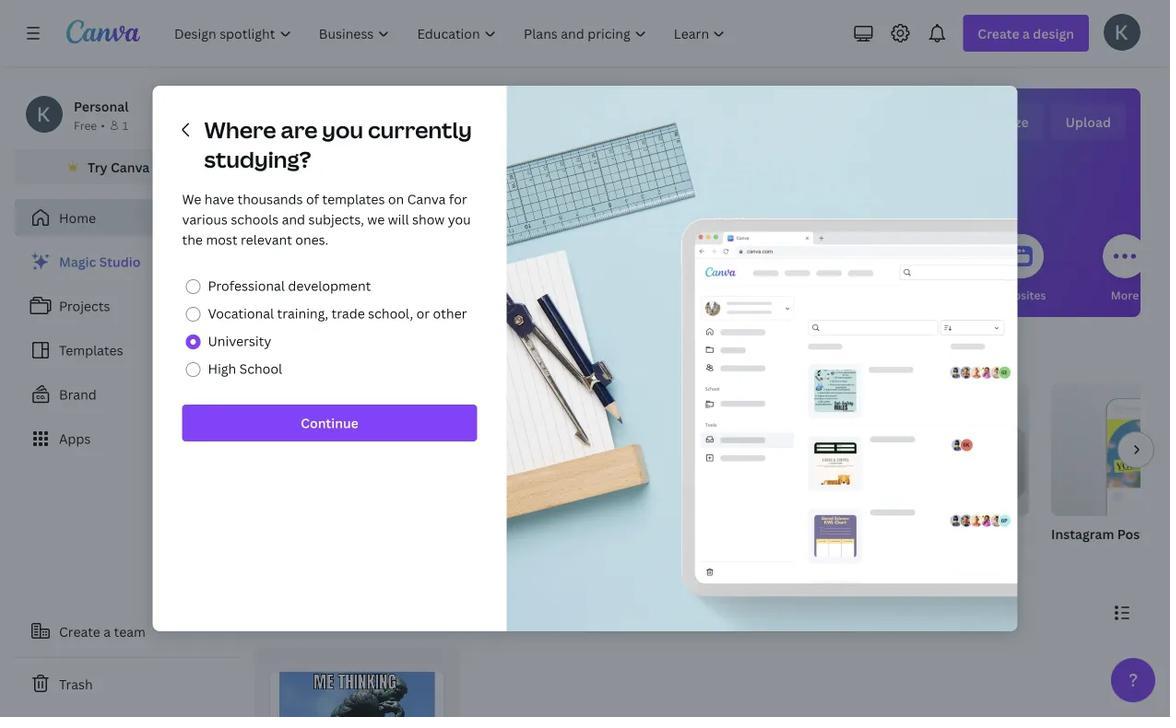 Task type: describe. For each thing, give the bounding box(es) containing it.
try...
[[404, 346, 440, 369]]

for
[[279, 287, 296, 302]]

video
[[852, 525, 888, 543]]

you inside we have thousands of templates on canva for various schools and subjects, we will show you the most relevant ones.
[[448, 211, 471, 228]]

option group containing professional development
[[182, 272, 477, 383]]

presentations
[[571, 287, 646, 302]]

ones.
[[295, 231, 328, 248]]

1
[[122, 118, 128, 133]]

video group
[[852, 384, 1029, 566]]

canva inside we have thousands of templates on canva for various schools and subjects, we will show you the most relevant ones.
[[407, 190, 446, 208]]

today?
[[795, 110, 899, 150]]

development
[[288, 277, 371, 295]]

try canva pro
[[88, 158, 174, 176]]

group for whiteboard
[[454, 384, 631, 516]]

continue
[[301, 414, 359, 432]]

brand link
[[15, 376, 240, 413]]

(16:9)
[[737, 525, 772, 543]]

you inside 'where are you currently studying?'
[[322, 115, 363, 145]]

whiteboard group
[[454, 384, 631, 566]]

magic studio link
[[15, 243, 240, 280]]

for you button
[[277, 221, 321, 317]]

projects
[[59, 297, 110, 315]]

we have thousands of templates on canva for various schools and subjects, we will show you the most relevant ones.
[[182, 190, 471, 248]]

high
[[208, 360, 236, 378]]

vocational training, trade school, or other
[[208, 305, 467, 322]]

free
[[74, 118, 97, 133]]

and
[[282, 211, 305, 228]]

thousands
[[237, 190, 303, 208]]

more button
[[1103, 221, 1147, 317]]

templates
[[322, 190, 385, 208]]

pro
[[153, 158, 174, 176]]

where are you currently studying?
[[204, 115, 472, 174]]

whiteboard
[[454, 525, 527, 543]]

brand
[[59, 386, 97, 403]]

print products
[[879, 287, 957, 302]]

whiteboards
[[471, 287, 540, 302]]

want
[[339, 346, 379, 369]]

you left the "design"
[[634, 110, 689, 150]]

we
[[182, 190, 201, 208]]

instagram post (squ
[[1051, 525, 1170, 543]]

apps
[[59, 430, 91, 448]]

or
[[416, 305, 430, 322]]

other
[[433, 305, 467, 322]]

schools
[[231, 211, 279, 228]]

apps link
[[15, 420, 240, 457]]

for you
[[279, 287, 319, 302]]

the
[[182, 231, 203, 248]]

templates
[[59, 342, 123, 359]]

where
[[204, 115, 276, 145]]

social media
[[678, 287, 746, 302]]

team
[[114, 623, 146, 640]]

create
[[59, 623, 100, 640]]

home link
[[15, 199, 240, 236]]

professional
[[208, 277, 285, 295]]

more
[[1111, 287, 1139, 302]]

magic studio
[[59, 253, 141, 271]]

of
[[306, 190, 319, 208]]

1 group from the left
[[254, 384, 432, 516]]

social media button
[[678, 221, 746, 317]]

list containing magic studio
[[15, 243, 240, 457]]

home
[[59, 209, 96, 226]]

will inside we have thousands of templates on canva for various schools and subjects, we will show you the most relevant ones.
[[388, 211, 409, 228]]



Task type: locate. For each thing, give the bounding box(es) containing it.
products
[[908, 287, 957, 302]]

presentation (16:9) group
[[653, 384, 830, 566]]

whiteboards button
[[471, 221, 540, 317]]

studio
[[99, 253, 141, 271]]

projects link
[[15, 288, 240, 325]]

personal
[[74, 97, 129, 115]]

group for video
[[852, 384, 1029, 516]]

try canva pro button
[[15, 149, 240, 184]]

vocational
[[208, 305, 274, 322]]

1 vertical spatial canva
[[407, 190, 446, 208]]

trash link
[[15, 666, 240, 703]]

what will you design today?
[[496, 110, 899, 150]]

various
[[182, 211, 228, 228]]

2 group from the left
[[454, 384, 631, 516]]

high school
[[208, 360, 282, 378]]

•
[[101, 118, 105, 133]]

1 vertical spatial will
[[388, 211, 409, 228]]

(squ
[[1148, 525, 1170, 543]]

trash
[[59, 675, 93, 693]]

list
[[15, 243, 240, 457]]

0 horizontal spatial will
[[388, 211, 409, 228]]

canva inside button
[[111, 158, 150, 176]]

magic
[[59, 253, 96, 271]]

you down for
[[448, 211, 471, 228]]

most
[[206, 231, 238, 248]]

might
[[289, 346, 336, 369]]

4 group from the left
[[852, 384, 1029, 516]]

have
[[204, 190, 234, 208]]

you
[[254, 346, 285, 369]]

group
[[254, 384, 432, 516], [454, 384, 631, 516], [653, 384, 830, 516], [852, 384, 1029, 516], [1051, 384, 1170, 516]]

videos
[[797, 287, 833, 302]]

media
[[713, 287, 746, 302]]

a
[[104, 623, 111, 640]]

instagram
[[1051, 525, 1114, 543]]

option group
[[182, 272, 477, 383]]

design
[[695, 110, 789, 150]]

currently
[[368, 115, 472, 145]]

instagram post (square) group
[[1051, 384, 1170, 566]]

on
[[388, 190, 404, 208]]

we
[[367, 211, 385, 228]]

subjects,
[[308, 211, 364, 228]]

0 vertical spatial will
[[580, 110, 628, 150]]

you might want to try...
[[254, 346, 440, 369]]

presentation (16:9)
[[653, 525, 772, 543]]

websites
[[997, 287, 1046, 302]]

create a team
[[59, 623, 146, 640]]

relevant
[[241, 231, 292, 248]]

presentations button
[[571, 221, 646, 317]]

university
[[208, 332, 271, 350]]

post
[[1117, 525, 1145, 543]]

canva up show on the top of page
[[407, 190, 446, 208]]

free •
[[74, 118, 105, 133]]

templates link
[[15, 332, 240, 369]]

for
[[449, 190, 467, 208]]

0 horizontal spatial canva
[[111, 158, 150, 176]]

presentation
[[653, 525, 734, 543]]

school
[[239, 360, 282, 378]]

are
[[281, 115, 317, 145]]

will right what
[[580, 110, 628, 150]]

you inside button
[[299, 287, 319, 302]]

canva
[[111, 158, 150, 176], [407, 190, 446, 208]]

canva right try
[[111, 158, 150, 176]]

group for presentation (16:9)
[[653, 384, 830, 516]]

will down on
[[388, 211, 409, 228]]

1 horizontal spatial will
[[580, 110, 628, 150]]

what
[[496, 110, 574, 150]]

training,
[[277, 305, 328, 322]]

create a team button
[[15, 613, 240, 650]]

1 horizontal spatial canva
[[407, 190, 446, 208]]

continue button
[[182, 405, 477, 442]]

videos button
[[793, 221, 837, 317]]

top level navigation element
[[162, 15, 741, 52]]

you right the are
[[322, 115, 363, 145]]

try
[[88, 158, 108, 176]]

will
[[580, 110, 628, 150], [388, 211, 409, 228]]

you up training,
[[299, 287, 319, 302]]

group for instagram post (squ
[[1051, 384, 1170, 516]]

0 vertical spatial canva
[[111, 158, 150, 176]]

professional development
[[208, 277, 371, 295]]

trade
[[331, 305, 365, 322]]

5 group from the left
[[1051, 384, 1170, 516]]

school,
[[368, 305, 413, 322]]

print products button
[[879, 221, 957, 317]]

print
[[879, 287, 906, 302]]

3 group from the left
[[653, 384, 830, 516]]

studying?
[[204, 144, 311, 174]]

social
[[678, 287, 710, 302]]

you
[[634, 110, 689, 150], [322, 115, 363, 145], [448, 211, 471, 228], [299, 287, 319, 302]]

show
[[412, 211, 445, 228]]

None search field
[[421, 171, 974, 208]]



